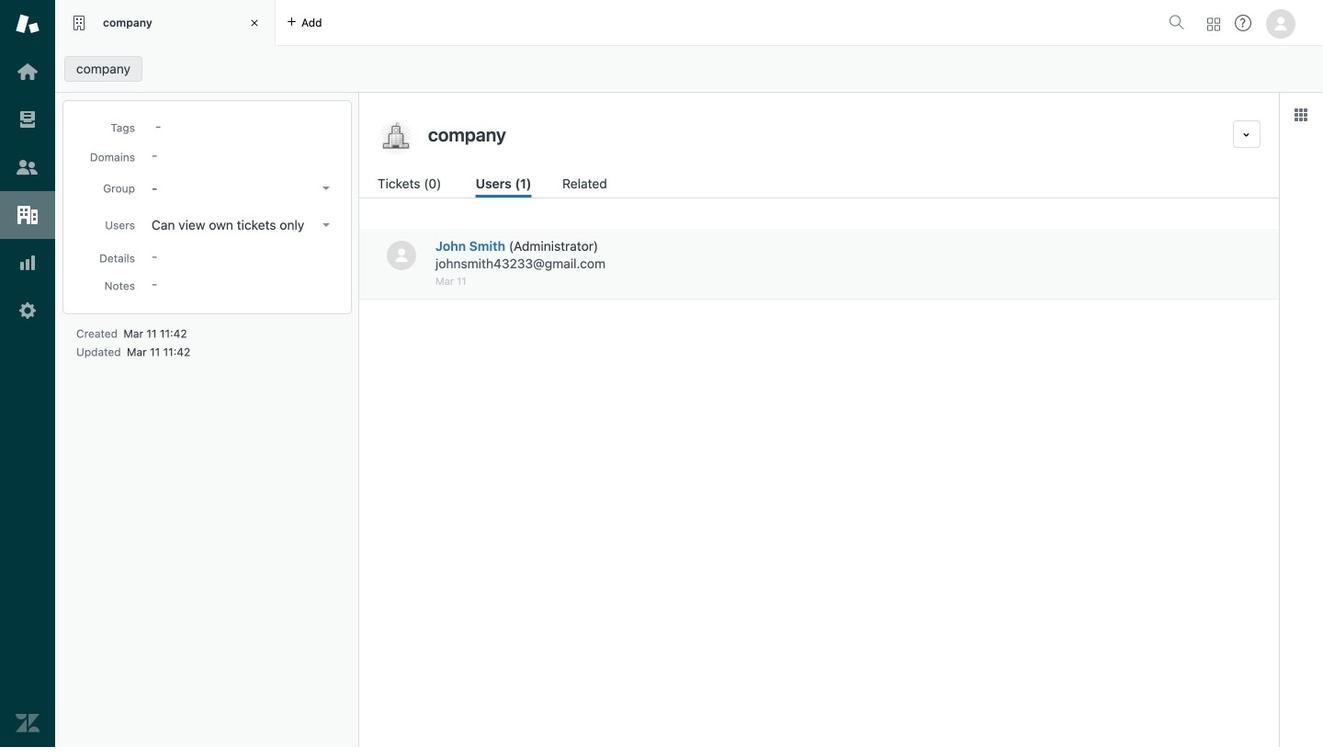 Task type: describe. For each thing, give the bounding box(es) containing it.
zendesk products image
[[1208, 18, 1220, 31]]

customers image
[[16, 155, 40, 179]]

main element
[[0, 0, 55, 747]]

tabs tab list
[[55, 0, 1162, 46]]

1 arrow down image from the top
[[323, 187, 330, 190]]

organizations image
[[16, 203, 40, 227]]

admin image
[[16, 299, 40, 323]]

- field
[[148, 116, 337, 136]]

secondary element
[[55, 51, 1323, 87]]

get help image
[[1235, 15, 1252, 31]]

zendesk support image
[[16, 12, 40, 36]]

reporting image
[[16, 251, 40, 275]]



Task type: locate. For each thing, give the bounding box(es) containing it.
None text field
[[423, 120, 1226, 148]]

tab
[[55, 0, 276, 46]]

0 vertical spatial arrow down image
[[323, 187, 330, 190]]

views image
[[16, 108, 40, 131]]

get started image
[[16, 60, 40, 84]]

zendesk image
[[16, 711, 40, 735]]

arrow down image
[[323, 187, 330, 190], [323, 223, 330, 227]]

apps image
[[1294, 108, 1309, 122]]

icon_org image
[[378, 120, 414, 157]]

1 vertical spatial arrow down image
[[323, 223, 330, 227]]

2 arrow down image from the top
[[323, 223, 330, 227]]

close image
[[245, 14, 264, 32]]



Task type: vqa. For each thing, say whether or not it's contained in the screenshot.
THE FORMAT TEXT IMAGE
no



